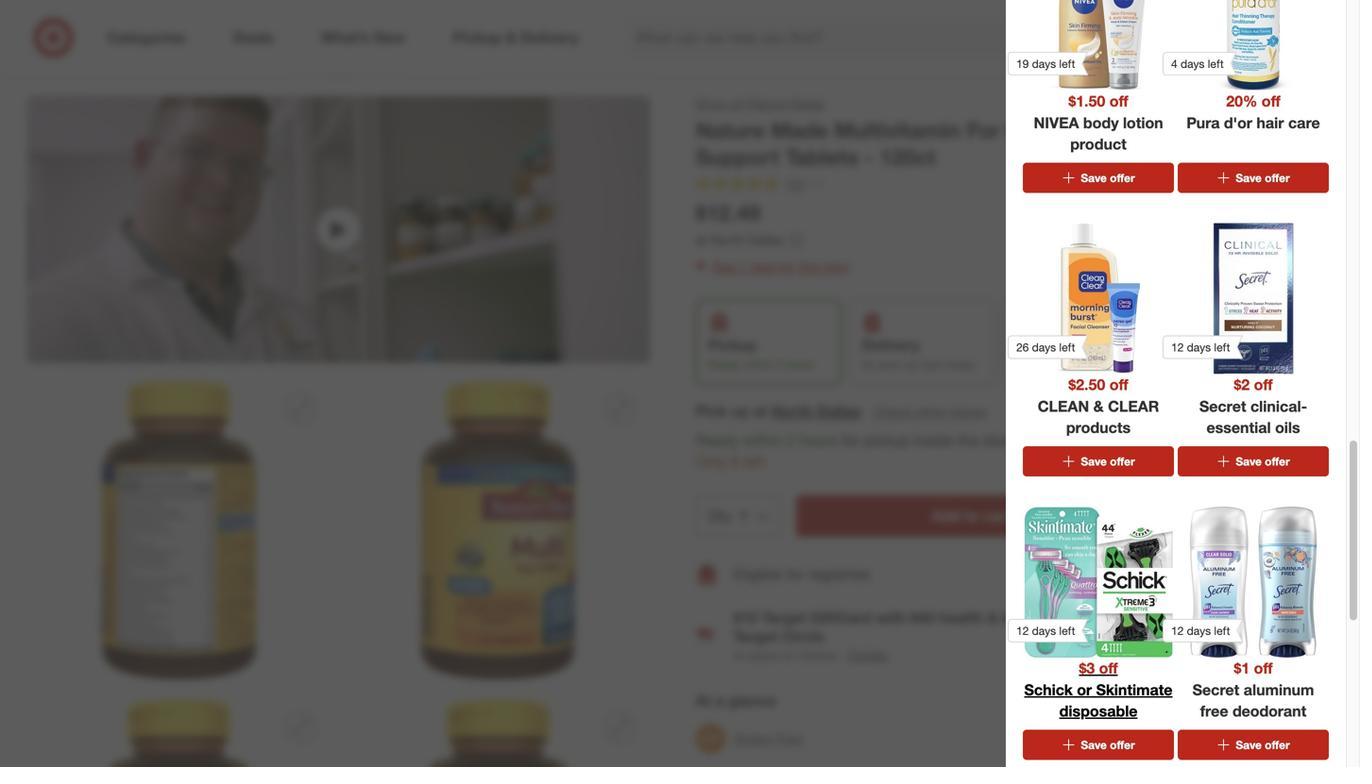 Task type: vqa. For each thing, say whether or not it's contained in the screenshot.


Task type: locate. For each thing, give the bounding box(es) containing it.
store inside $10 target giftcard with $40 health & beauty purchase with target circle in-store or online ∙ details
[[749, 648, 779, 665]]

19 days left
[[1016, 56, 1075, 71]]

nature right all
[[747, 95, 787, 112]]

at right up
[[753, 402, 767, 421]]

delivery as soon as 5pm today
[[862, 336, 975, 372]]

item up saved
[[1289, 568, 1311, 582]]

save offer button down essential
[[1178, 447, 1329, 477]]

0 vertical spatial item
[[824, 259, 849, 276]]

1 vertical spatial store
[[749, 648, 779, 665]]

save offer down nutritional
[[1236, 171, 1290, 185]]

left right 4
[[1208, 56, 1224, 71]]

save down deodorant
[[1236, 739, 1262, 753]]

as
[[906, 358, 918, 372]]

120ct
[[880, 144, 936, 171]]

2
[[776, 358, 783, 372], [787, 432, 795, 450]]

save offer for care
[[1236, 171, 1290, 185]]

item inside see 1 deal for this item link
[[824, 259, 849, 276]]

multivitamin
[[834, 117, 961, 144]]

12 for $3 off schick or skintimate disposable
[[1016, 624, 1029, 638]]

0 horizontal spatial or
[[783, 648, 795, 665]]

save right the usp
[[1081, 739, 1107, 753]]

save down products on the bottom
[[1081, 455, 1107, 469]]

1 horizontal spatial with
[[1054, 117, 1098, 144]]

secret up free
[[1193, 681, 1240, 700]]

store down $10
[[749, 648, 779, 665]]

off inside $2 off secret clinical- essential oils
[[1254, 376, 1273, 394]]

secret inside $2 off secret clinical- essential oils
[[1199, 397, 1246, 416]]

1 horizontal spatial &
[[1093, 397, 1104, 416]]

deal
[[751, 259, 776, 276]]

save offer down products on the bottom
[[1081, 455, 1135, 469]]

within inside the pickup ready within 2 hours
[[743, 358, 773, 372]]

offer down product
[[1110, 171, 1135, 185]]

1 vertical spatial or
[[1077, 681, 1092, 700]]

& up products on the bottom
[[1093, 397, 1104, 416]]

iron,
[[1139, 117, 1185, 144]]

hours up north dallas button
[[786, 358, 814, 372]]

12 days left up $2 off secret clinical- essential oils
[[1171, 340, 1230, 355]]

0 vertical spatial at
[[696, 232, 707, 248]]

off up body
[[1110, 92, 1128, 110]]

save down nutritional
[[1236, 171, 1262, 185]]

0 horizontal spatial store
[[749, 648, 779, 665]]

1 vertical spatial north
[[772, 402, 813, 421]]

2 down pick up at north dallas at the bottom of page
[[787, 432, 795, 450]]

search button
[[1082, 17, 1127, 62]]

offer saved button
[[1220, 624, 1319, 655]]

1 vertical spatial &
[[988, 609, 998, 628]]

nature
[[747, 95, 787, 112], [696, 117, 765, 144]]

offer for product
[[1110, 171, 1135, 185]]

off
[[1110, 92, 1128, 110], [1262, 92, 1281, 110], [1110, 376, 1128, 394], [1254, 376, 1273, 394], [1099, 660, 1118, 678], [1254, 660, 1273, 678]]

all
[[731, 95, 744, 112]]

check
[[874, 404, 912, 420]]

ready
[[708, 358, 740, 372], [696, 432, 739, 450]]

cart
[[984, 507, 1013, 526]]

2 inside ready within 2 hours for pickup inside the store only 6 left
[[787, 432, 795, 450]]

0 vertical spatial for
[[779, 259, 795, 276]]

secret for free
[[1193, 681, 1240, 700]]

north
[[711, 232, 744, 248], [772, 402, 813, 421]]

1 vertical spatial item
[[1289, 568, 1311, 582]]

nature made multivitamin for him with no iron, nutritional support tablets - 120ct, 4 of 9 image
[[346, 379, 650, 683]]

left up $1.50
[[1059, 56, 1075, 71]]

add up offer saved
[[1265, 568, 1285, 582]]

for left this
[[779, 259, 795, 276]]

days up schick
[[1032, 624, 1056, 638]]

north down $12.49
[[711, 232, 744, 248]]

offer down the oils
[[1265, 455, 1290, 469]]

0 vertical spatial add
[[932, 507, 961, 526]]

save offer down essential
[[1236, 455, 1290, 469]]

or down "$3"
[[1077, 681, 1092, 700]]

off for $2.50 off
[[1110, 376, 1128, 394]]

see 1 deal for this item
[[713, 259, 849, 276]]

or inside $10 target giftcard with $40 health & beauty purchase with target circle in-store or online ∙ details
[[783, 648, 795, 665]]

save offer
[[1081, 171, 1135, 185], [1236, 171, 1290, 185], [1081, 455, 1135, 469], [1236, 455, 1290, 469], [1081, 739, 1135, 753], [1236, 739, 1290, 753]]

target down $10
[[733, 628, 778, 647]]

1 horizontal spatial 2
[[787, 432, 795, 450]]

secret up essential
[[1199, 397, 1246, 416]]

dallas up deal
[[748, 232, 784, 248]]

1 horizontal spatial store
[[983, 432, 1017, 450]]

save down essential
[[1236, 455, 1262, 469]]

0 horizontal spatial 2
[[776, 358, 783, 372]]

save offer button down nutritional
[[1178, 163, 1329, 193]]

check other stores
[[874, 404, 987, 420]]

only
[[696, 453, 726, 472]]

save offer down product
[[1081, 171, 1135, 185]]

ready up only in the right bottom of the page
[[696, 432, 739, 450]]

for right the eligible
[[786, 566, 804, 584]]

1 vertical spatial dallas
[[817, 402, 861, 421]]

dallas up ready within 2 hours for pickup inside the store only 6 left
[[817, 402, 861, 421]]

0 horizontal spatial add
[[932, 507, 961, 526]]

circle
[[782, 628, 824, 647]]

with down $1.50
[[1054, 117, 1098, 144]]

days right 19
[[1032, 56, 1056, 71]]

off inside the $3 off schick or skintimate disposable
[[1099, 660, 1118, 678]]

26 days left
[[1016, 340, 1075, 355]]

save offer down disposable
[[1081, 739, 1135, 753]]

with
[[1054, 117, 1098, 144], [876, 609, 906, 628], [1127, 609, 1157, 628]]

pickup
[[708, 336, 757, 355]]

left for $2 off secret clinical- essential oils
[[1214, 340, 1230, 355]]

disposable
[[1059, 703, 1138, 721]]

offer down disposable
[[1110, 739, 1135, 753]]

days up 'it'
[[1032, 340, 1056, 355]]

1 vertical spatial ready
[[696, 432, 739, 450]]

12 days left up schick
[[1016, 624, 1075, 638]]

-
[[865, 144, 874, 171]]

0 horizontal spatial at
[[696, 232, 707, 248]]

left right beauty
[[1059, 624, 1075, 638]]

0 horizontal spatial &
[[988, 609, 998, 628]]

off up hair
[[1262, 92, 1281, 110]]

$2 off secret clinical- essential oils
[[1199, 376, 1307, 437]]

free
[[1200, 703, 1228, 721]]

$1
[[1234, 660, 1250, 678]]

within
[[743, 358, 773, 372], [743, 432, 783, 450]]

save offer button down products on the bottom
[[1023, 447, 1174, 477]]

in-
[[733, 648, 749, 665]]

search
[[1082, 30, 1127, 49]]

for
[[779, 259, 795, 276], [842, 432, 860, 450], [786, 566, 804, 584]]

hours down north dallas button
[[799, 432, 838, 450]]

left up $2 off secret clinical- essential oils
[[1214, 340, 1230, 355]]

$2.50
[[1069, 376, 1105, 394]]

nature made multivitamin for him with no iron, nutritional support tablets - 120ct, 2 of 9, play video image
[[27, 96, 650, 364]]

0 vertical spatial dallas
[[748, 232, 784, 248]]

dec
[[1084, 358, 1105, 372]]

target up the circle
[[762, 609, 807, 628]]

2 up pick up at north dallas at the bottom of page
[[776, 358, 783, 372]]

item right this
[[824, 259, 849, 276]]

offer down products on the bottom
[[1110, 455, 1135, 469]]

secret for essential
[[1199, 397, 1246, 416]]

ready down pickup at the right
[[708, 358, 740, 372]]

0 vertical spatial &
[[1093, 397, 1104, 416]]

1 vertical spatial secret
[[1193, 681, 1240, 700]]

shipping
[[1015, 336, 1078, 355]]

$3
[[1079, 660, 1095, 678]]

within down pickup at the right
[[743, 358, 773, 372]]

offer down deodorant
[[1265, 739, 1290, 753]]

store right the
[[983, 432, 1017, 450]]

or inside the $3 off schick or skintimate disposable
[[1077, 681, 1092, 700]]

usp verified button
[[1011, 719, 1123, 760]]

left inside ready within 2 hours for pickup inside the store only 6 left
[[743, 453, 765, 472]]

within down pick up at north dallas at the bottom of page
[[743, 432, 783, 450]]

0 vertical spatial made
[[791, 95, 824, 112]]

off down 23
[[1110, 376, 1128, 394]]

at down $12.49
[[696, 232, 707, 248]]

today
[[947, 358, 975, 372]]

add left the to
[[932, 507, 961, 526]]

$3 off schick or skintimate disposable
[[1024, 660, 1173, 721]]

with right purchase
[[1127, 609, 1157, 628]]

save offer button down deodorant
[[1178, 731, 1329, 761]]

days right 4
[[1181, 56, 1205, 71]]

save offer button for care
[[1178, 163, 1329, 193]]

days up $2 off secret clinical- essential oils
[[1187, 340, 1211, 355]]

item inside the add item button
[[1289, 568, 1311, 582]]

0 vertical spatial target
[[762, 609, 807, 628]]

1 horizontal spatial item
[[1289, 568, 1311, 582]]

add item button
[[1239, 560, 1319, 590]]

left for 20% off pura d'or hair care
[[1208, 56, 1224, 71]]

0 vertical spatial store
[[983, 432, 1017, 450]]

1 vertical spatial 2
[[787, 432, 795, 450]]

add for add item
[[1265, 568, 1285, 582]]

save for care
[[1236, 171, 1262, 185]]

him
[[1007, 117, 1048, 144]]

dialog
[[1006, 0, 1360, 768]]

$1 off secret aluminum free deodorant image
[[1178, 507, 1329, 658]]

off inside $1.50 off nivea body lotion product
[[1110, 92, 1128, 110]]

schick
[[1024, 681, 1073, 700]]

gluten free
[[733, 731, 803, 748]]

1 horizontal spatial add
[[1265, 568, 1285, 582]]

1 vertical spatial hours
[[799, 432, 838, 450]]

& inside the $2.50 off clean & clear products
[[1093, 397, 1104, 416]]

& right health
[[988, 609, 998, 628]]

save offer for products
[[1081, 455, 1135, 469]]

off for $3 off
[[1099, 660, 1118, 678]]

1 horizontal spatial at
[[753, 402, 767, 421]]

0 vertical spatial within
[[743, 358, 773, 372]]

with left $40 at the bottom
[[876, 609, 906, 628]]

add for add to cart
[[932, 507, 961, 526]]

1 horizontal spatial or
[[1077, 681, 1092, 700]]

for left pickup
[[842, 432, 860, 450]]

left right 6
[[743, 453, 765, 472]]

0 vertical spatial hours
[[786, 358, 814, 372]]

eligible for registries
[[733, 566, 871, 584]]

0 horizontal spatial with
[[876, 609, 906, 628]]

off right $1
[[1254, 660, 1273, 678]]

2 inside the pickup ready within 2 hours
[[776, 358, 783, 372]]

0 vertical spatial ready
[[708, 358, 740, 372]]

north right up
[[772, 402, 813, 421]]

add to cart
[[932, 507, 1013, 526]]

ready inside the pickup ready within 2 hours
[[708, 358, 740, 372]]

2 horizontal spatial with
[[1127, 609, 1157, 628]]

for
[[967, 117, 1001, 144]]

off for $1.50 off
[[1110, 92, 1128, 110]]

0 horizontal spatial north
[[711, 232, 744, 248]]

left up sat,
[[1059, 340, 1075, 355]]

26
[[1016, 340, 1029, 355]]

19
[[1016, 56, 1029, 71]]

giftcard
[[811, 609, 872, 628]]

0 vertical spatial secret
[[1199, 397, 1246, 416]]

details
[[848, 648, 888, 665]]

12
[[1171, 340, 1184, 355], [1016, 624, 1029, 638], [1171, 624, 1184, 638]]

1 vertical spatial add
[[1265, 568, 1285, 582]]

off right "$3"
[[1099, 660, 1118, 678]]

save for product
[[1081, 171, 1107, 185]]

store
[[983, 432, 1017, 450], [749, 648, 779, 665]]

or
[[783, 648, 795, 665], [1077, 681, 1092, 700]]

off for $1 off
[[1254, 660, 1273, 678]]

hours inside ready within 2 hours for pickup inside the store only 6 left
[[799, 432, 838, 450]]

saved
[[1278, 632, 1310, 647]]

with inside shop all nature made nature made multivitamin for him with no iron, nutritional support tablets - 120ct
[[1054, 117, 1098, 144]]

the
[[958, 432, 979, 450]]

0 horizontal spatial item
[[824, 259, 849, 276]]

offer down hair
[[1265, 171, 1290, 185]]

off right $2
[[1254, 376, 1273, 394]]

save offer for disposable
[[1081, 739, 1135, 753]]

1 vertical spatial for
[[842, 432, 860, 450]]

left for $2.50 off clean & clear products
[[1059, 340, 1075, 355]]

clean
[[1038, 397, 1089, 416]]

save offer button for oils
[[1178, 447, 1329, 477]]

save offer button for product
[[1023, 163, 1174, 193]]

off inside 20% off pura d'or hair care
[[1262, 92, 1281, 110]]

with for circle
[[1127, 609, 1157, 628]]

12 days left for $1 off secret aluminum free deodorant
[[1171, 624, 1230, 638]]

12 days left for $2 off secret clinical- essential oils
[[1171, 340, 1230, 355]]

save offer for product
[[1081, 171, 1135, 185]]

save offer button
[[1023, 163, 1174, 193], [1178, 163, 1329, 193], [1023, 447, 1174, 477], [1178, 447, 1329, 477], [1023, 731, 1174, 761], [1178, 731, 1329, 761]]

save down product
[[1081, 171, 1107, 185]]

save offer button down disposable
[[1023, 731, 1174, 761]]

days
[[1032, 56, 1056, 71], [1181, 56, 1205, 71], [1032, 340, 1056, 355], [1187, 340, 1211, 355], [1032, 624, 1056, 638], [1187, 624, 1211, 638]]

nature down all
[[696, 117, 765, 144]]

nutritional
[[1191, 117, 1299, 144]]

off inside $1 off secret aluminum free deodorant
[[1254, 660, 1273, 678]]

off inside the $2.50 off clean & clear products
[[1110, 376, 1128, 394]]

secret inside $1 off secret aluminum free deodorant
[[1193, 681, 1240, 700]]

left left offer
[[1214, 624, 1230, 638]]

skintimate
[[1096, 681, 1173, 700]]

0 vertical spatial 2
[[776, 358, 783, 372]]

save offer down deodorant
[[1236, 739, 1290, 753]]

1 vertical spatial target
[[733, 628, 778, 647]]

days left offer
[[1187, 624, 1211, 638]]

1 horizontal spatial dallas
[[817, 402, 861, 421]]

nature made multivitamin for him with no iron, nutritional support tablets - 120ct, 5 of 9 image
[[27, 698, 331, 768]]

1 vertical spatial within
[[743, 432, 783, 450]]

137
[[784, 176, 807, 193]]

verified
[[1079, 731, 1123, 748]]

hours inside the pickup ready within 2 hours
[[786, 358, 814, 372]]

off for $2 off
[[1254, 376, 1273, 394]]

or down the circle
[[783, 648, 795, 665]]

12 days left left offer
[[1171, 624, 1230, 638]]

item
[[824, 259, 849, 276], [1289, 568, 1311, 582]]

0 vertical spatial or
[[783, 648, 795, 665]]

dialog containing $1.50 off nivea body lotion product
[[1006, 0, 1360, 768]]

save offer button down product
[[1023, 163, 1174, 193]]



Task type: describe. For each thing, give the bounding box(es) containing it.
health
[[939, 609, 983, 628]]

aluminum
[[1244, 681, 1314, 700]]

get
[[1015, 358, 1034, 372]]

tablets
[[786, 144, 859, 171]]

left for $1 off secret aluminum free deodorant
[[1214, 624, 1230, 638]]

at north dallas
[[696, 232, 784, 248]]

days for 20% off pura d'or hair care
[[1181, 56, 1205, 71]]

d'or
[[1224, 114, 1252, 132]]

support
[[696, 144, 780, 171]]

see
[[713, 259, 736, 276]]

save offer button for disposable
[[1023, 731, 1174, 761]]

$2
[[1234, 376, 1250, 394]]

soon
[[878, 358, 903, 372]]

products
[[1066, 419, 1131, 437]]

save offer for deodorant
[[1236, 739, 1290, 753]]

at a glance
[[696, 692, 776, 711]]

north dallas button
[[772, 401, 861, 422]]

offer saved
[[1248, 632, 1310, 647]]

20%
[[1226, 92, 1258, 110]]

offer for disposable
[[1110, 739, 1135, 753]]

inside
[[913, 432, 953, 450]]

1
[[740, 259, 747, 276]]

care
[[1288, 114, 1320, 132]]

delivery
[[862, 336, 920, 355]]

gluten free button
[[696, 719, 803, 760]]

23
[[1108, 358, 1120, 372]]

pickup
[[864, 432, 909, 450]]

online
[[799, 648, 836, 665]]

ready within 2 hours for pickup inside the store only 6 left
[[696, 432, 1017, 472]]

sat,
[[1061, 358, 1081, 372]]

shop
[[696, 95, 727, 112]]

left for $1.50 off nivea body lotion product
[[1059, 56, 1075, 71]]

4 days left
[[1171, 56, 1224, 71]]

add to cart button
[[796, 496, 1149, 537]]

nature made multivitamin for him with no iron, nutritional support tablets - 120ct, 1 of 9 image
[[27, 0, 650, 81]]

usp
[[1049, 731, 1076, 748]]

2 vertical spatial for
[[786, 566, 804, 584]]

$1.50 off nivea body lotion product image
[[1023, 0, 1174, 91]]

this
[[799, 259, 820, 276]]

1 vertical spatial nature
[[696, 117, 765, 144]]

with for iron,
[[1054, 117, 1098, 144]]

1 vertical spatial made
[[771, 117, 828, 144]]

days for $2.50 off clean & clear products
[[1032, 340, 1056, 355]]

& inside $10 target giftcard with $40 health & beauty purchase with target circle in-store or online ∙ details
[[988, 609, 998, 628]]

days for $3 off schick or skintimate disposable
[[1032, 624, 1056, 638]]

1 horizontal spatial north
[[772, 402, 813, 421]]

days for $1 off secret aluminum free deodorant
[[1187, 624, 1211, 638]]

days for $2 off secret clinical- essential oils
[[1187, 340, 1211, 355]]

$10 target giftcard with $40 health & beauty purchase with target circle in-store or online ∙ details
[[733, 609, 1157, 665]]

by
[[1046, 358, 1058, 372]]

for inside ready within 2 hours for pickup inside the store only 6 left
[[842, 432, 860, 450]]

within inside ready within 2 hours for pickup inside the store only 6 left
[[743, 432, 783, 450]]

ready inside ready within 2 hours for pickup inside the store only 6 left
[[696, 432, 739, 450]]

gluten
[[733, 731, 773, 748]]

days for $1.50 off nivea body lotion product
[[1032, 56, 1056, 71]]

shipping get it by sat, dec 23
[[1015, 336, 1120, 372]]

pickup ready within 2 hours
[[708, 336, 814, 372]]

save for deodorant
[[1236, 739, 1262, 753]]

beauty
[[1002, 609, 1051, 628]]

0 horizontal spatial dallas
[[748, 232, 784, 248]]

store inside ready within 2 hours for pickup inside the store only 6 left
[[983, 432, 1017, 450]]

hair
[[1257, 114, 1284, 132]]

0 vertical spatial nature
[[747, 95, 787, 112]]

offer for deodorant
[[1265, 739, 1290, 753]]

nivea
[[1034, 114, 1079, 132]]

1 vertical spatial at
[[753, 402, 767, 421]]

usp verified
[[1049, 731, 1123, 748]]

pick
[[696, 402, 727, 421]]

product
[[1070, 135, 1127, 154]]

it
[[1037, 358, 1043, 372]]

for inside see 1 deal for this item link
[[779, 259, 795, 276]]

12 for $2 off secret clinical- essential oils
[[1171, 340, 1184, 355]]

$2.50 off clean & clear products image
[[1023, 223, 1174, 374]]

see 1 deal for this item link
[[696, 254, 1319, 281]]

body
[[1083, 114, 1119, 132]]

left for $3 off schick or skintimate disposable
[[1059, 624, 1075, 638]]

save offer button for products
[[1023, 447, 1174, 477]]

save offer for oils
[[1236, 455, 1290, 469]]

clinical-
[[1251, 397, 1307, 416]]

12 days left for $3 off schick or skintimate disposable
[[1016, 624, 1075, 638]]

eligible
[[733, 566, 782, 584]]

save for disposable
[[1081, 739, 1107, 753]]

offer for oils
[[1265, 455, 1290, 469]]

details button
[[848, 647, 888, 666]]

What can we help you find? suggestions appear below search field
[[625, 17, 1095, 59]]

6
[[731, 453, 739, 472]]

nature made multivitamin for him with no iron, nutritional support tablets - 120ct, 3 of 9 image
[[27, 379, 331, 683]]

pura
[[1187, 114, 1220, 132]]

$2.50 off clean & clear products
[[1038, 376, 1159, 437]]

137 link
[[696, 175, 825, 197]]

save for products
[[1081, 455, 1107, 469]]

save for oils
[[1236, 455, 1262, 469]]

$2 off secret clinical-essential oils image
[[1178, 223, 1329, 374]]

no
[[1104, 117, 1133, 144]]

5pm
[[921, 358, 944, 372]]

offer
[[1248, 632, 1275, 647]]

to
[[965, 507, 979, 526]]

12 for $1 off secret aluminum free deodorant
[[1171, 624, 1184, 638]]

shop all nature made nature made multivitamin for him with no iron, nutritional support tablets - 120ct
[[696, 95, 1299, 171]]

nature made multivitamin for him with no iron, nutritional support tablets - 120ct, 6 of 9 image
[[346, 698, 650, 768]]

stores
[[950, 404, 987, 420]]

save offer button for deodorant
[[1178, 731, 1329, 761]]

$1.50 off nivea body lotion product
[[1034, 92, 1163, 154]]

clear
[[1108, 397, 1159, 416]]

check other stores button
[[873, 402, 988, 423]]

lotion
[[1123, 114, 1163, 132]]

$3 off schick or skintimate disposable image
[[1023, 507, 1174, 658]]

oils
[[1275, 419, 1300, 437]]

at
[[696, 692, 711, 711]]

glance
[[728, 692, 776, 711]]

20% off pura d'or hair care image
[[1178, 0, 1329, 91]]

4
[[1171, 56, 1178, 71]]

20% off pura d'or hair care
[[1187, 92, 1320, 132]]

offer for products
[[1110, 455, 1135, 469]]

0 vertical spatial north
[[711, 232, 744, 248]]

$1.50
[[1069, 92, 1105, 110]]

essential
[[1207, 419, 1271, 437]]

offer for care
[[1265, 171, 1290, 185]]

$1 off secret aluminum free deodorant
[[1193, 660, 1314, 721]]

∙
[[840, 648, 844, 665]]

off for 20% off
[[1262, 92, 1281, 110]]

up
[[731, 402, 749, 421]]

purchase
[[1056, 609, 1123, 628]]



